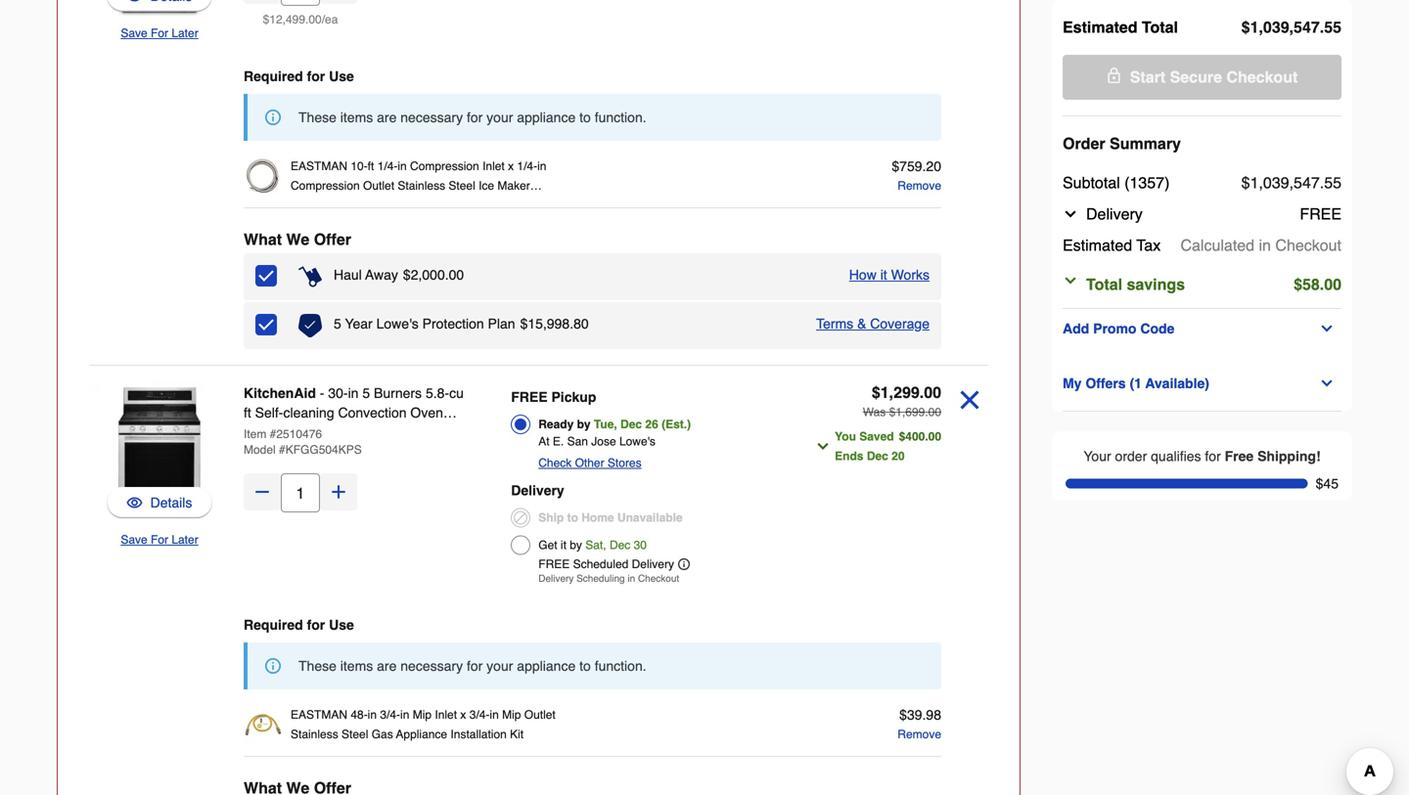Task type: locate. For each thing, give the bounding box(es) containing it.
0 vertical spatial outlet
[[363, 179, 394, 193]]

quickview image
[[127, 0, 142, 6], [127, 493, 142, 513]]

summary
[[1110, 135, 1181, 153]]

1 remove from the top
[[898, 179, 941, 193]]

start secure checkout button
[[1063, 55, 1342, 100]]

$ down the "calculated in checkout"
[[1294, 275, 1302, 294]]

3/4- up gas
[[380, 708, 400, 722]]

1 vertical spatial it
[[561, 539, 567, 552]]

2 necessary from the top
[[400, 659, 463, 674]]

0 vertical spatial it
[[880, 267, 887, 283]]

.00
[[305, 13, 322, 26], [445, 267, 464, 283], [1320, 275, 1342, 294], [920, 384, 941, 402], [925, 406, 941, 419], [925, 430, 941, 444]]

compression up ice
[[410, 160, 479, 173]]

2 vertical spatial to
[[579, 659, 591, 674]]

inlet inside eastman 10-ft 1/4-in compression inlet x 1/4-in compression outlet stainless steel ice maker connector
[[483, 160, 505, 173]]

necessary
[[400, 110, 463, 125], [400, 659, 463, 674]]

steel inside eastman 10-ft 1/4-in compression inlet x 1/4-in compression outlet stainless steel ice maker connector
[[449, 179, 475, 193]]

to
[[579, 110, 591, 125], [567, 511, 578, 525], [579, 659, 591, 674]]

you saved $ 400 .00 ends dec 20
[[835, 430, 941, 463]]

details
[[150, 495, 192, 511]]

for for $759.20
[[151, 26, 168, 40]]

protection plan filled image
[[298, 314, 322, 338]]

inlet inside eastman 48-in 3/4-in mip inlet x 3/4-in mip outlet stainless steel gas appliance installation kit
[[435, 708, 457, 722]]

save for $759.20
[[121, 26, 147, 40]]

dec left 26
[[620, 418, 642, 432]]

2 function. from the top
[[595, 659, 646, 674]]

0 vertical spatial inlet
[[483, 160, 505, 173]]

1 estimated from the top
[[1063, 18, 1138, 36]]

12,499
[[269, 13, 305, 26]]

later for $759.20
[[172, 26, 198, 40]]

remove inside $759.20 remove
[[898, 179, 941, 193]]

0 vertical spatial free
[[1300, 205, 1342, 223]]

these for $759.20
[[298, 110, 337, 125]]

0 vertical spatial use
[[329, 69, 354, 84]]

compression up "connector"
[[291, 179, 360, 193]]

shipping!
[[1258, 449, 1321, 464]]

1 vertical spatial free
[[511, 389, 548, 405]]

1 horizontal spatial outlet
[[524, 708, 556, 722]]

later down 29.4-cu ft counter-depth built-in side-by-side refrigerator with ice maker (stainless steel with printshield finish) energy star image
[[172, 26, 198, 40]]

0 vertical spatial later
[[172, 26, 198, 40]]

1 quickview image from the top
[[127, 0, 142, 6]]

remove down $39.98
[[898, 728, 941, 742]]

1 vertical spatial these
[[298, 659, 337, 674]]

save down 30-in 5 burners 5.8-cu ft self-cleaning convection oven freestanding natural gas range (stainless steel with printshield finish) image
[[121, 533, 147, 547]]

save for later button for $39.98
[[121, 530, 198, 550]]

1 vertical spatial required
[[244, 617, 303, 633]]

it right 'how' on the right top of the page
[[880, 267, 887, 283]]

1 items from the top
[[340, 110, 373, 125]]

details button
[[107, 487, 212, 519], [127, 493, 192, 513]]

save for later button down details
[[121, 530, 198, 550]]

by up san
[[577, 418, 591, 432]]

item #2510476 model #kfgg504kps
[[244, 428, 362, 457]]

dec down saved
[[867, 450, 888, 463]]

1 horizontal spatial compression
[[410, 160, 479, 173]]

2 55 from the top
[[1324, 174, 1342, 192]]

remove down $759.20
[[898, 179, 941, 193]]

0 vertical spatial required for use
[[244, 69, 354, 84]]

are up eastman 10-ft 1/4-in compression inlet x 1/4-in compression outlet stainless steel ice maker connector
[[377, 110, 397, 125]]

dec left 30
[[610, 539, 630, 552]]

checkout up 58
[[1275, 236, 1342, 254]]

1 horizontal spatial steel
[[449, 179, 475, 193]]

add promo code link
[[1063, 317, 1342, 341]]

delivery up ship
[[511, 483, 564, 499]]

lowe's
[[376, 316, 419, 332], [619, 435, 656, 449]]

stainless right 48-in 3/4-in mip inlet x 3/4-in mip outlet stainless steel gas appliance installation kit image
[[291, 728, 338, 742]]

these items are necessary for your appliance to function.
[[298, 110, 646, 125], [298, 659, 646, 674]]

remove button for $759.20
[[898, 176, 941, 196]]

1 vertical spatial quickview image
[[127, 493, 142, 513]]

0 vertical spatial to
[[579, 110, 591, 125]]

1 for from the top
[[151, 26, 168, 40]]

steel left ice
[[449, 179, 475, 193]]

installation
[[451, 728, 507, 742]]

0 vertical spatial total
[[1142, 18, 1178, 36]]

lowe's right year
[[376, 316, 419, 332]]

2 required for use from the top
[[244, 617, 354, 633]]

secure image
[[1106, 68, 1122, 83]]

save for later button down 29.4-cu ft counter-depth built-in side-by-side refrigerator with ice maker (stainless steel with printshield finish) energy star image
[[121, 23, 198, 43]]

necessary for $759.20
[[400, 110, 463, 125]]

these
[[298, 110, 337, 125], [298, 659, 337, 674]]

0 vertical spatial steel
[[449, 179, 475, 193]]

1 these items are necessary for your appliance to function. from the top
[[298, 110, 646, 125]]

0 vertical spatial .
[[1320, 18, 1324, 36]]

code
[[1140, 321, 1175, 337]]

x inside eastman 48-in 3/4-in mip inlet x 3/4-in mip outlet stainless steel gas appliance installation kit
[[460, 708, 466, 722]]

0 horizontal spatial 1/4-
[[377, 160, 398, 173]]

remove button down $759.20
[[898, 176, 941, 196]]

1 vertical spatial save
[[121, 533, 147, 547]]

for
[[151, 26, 168, 40], [151, 533, 168, 547]]

$ 1,039,547 . 55 up start secure checkout
[[1241, 18, 1342, 36]]

we
[[286, 230, 309, 249]]

checkout for start secure checkout
[[1227, 68, 1298, 86]]

1 vertical spatial chevron down image
[[1319, 321, 1335, 337]]

1,039,547 for estimated total
[[1250, 18, 1320, 36]]

$ 1,039,547 . 55 up the "calculated in checkout"
[[1241, 174, 1342, 192]]

outlet for $759.20
[[363, 179, 394, 193]]

1 horizontal spatial 1/4-
[[517, 160, 537, 173]]

1 info image from the top
[[265, 110, 281, 125]]

are
[[377, 110, 397, 125], [377, 659, 397, 674]]

0 horizontal spatial inlet
[[435, 708, 457, 722]]

0 vertical spatial $ 1,039,547 . 55
[[1241, 18, 1342, 36]]

required for use
[[244, 69, 354, 84], [244, 617, 354, 633]]

your up ice
[[487, 110, 513, 125]]

checkout
[[1227, 68, 1298, 86], [1275, 236, 1342, 254], [638, 573, 679, 585]]

3/4- up installation
[[469, 708, 490, 722]]

in inside option group
[[628, 573, 635, 585]]

chevron down image left the you
[[815, 439, 831, 455]]

1,039,547 for subtotal (1357)
[[1250, 174, 1320, 192]]

2 save for later from the top
[[121, 533, 198, 547]]

estimated left "tax"
[[1063, 236, 1132, 254]]

inlet for $39.98
[[435, 708, 457, 722]]

1,039,547 up start secure checkout
[[1250, 18, 1320, 36]]

0 vertical spatial these items are necessary for your appliance to function.
[[298, 110, 646, 125]]

for down details
[[151, 533, 168, 547]]

0 vertical spatial remove button
[[898, 176, 941, 196]]

0 vertical spatial save for later button
[[121, 23, 198, 43]]

inlet
[[483, 160, 505, 173], [435, 708, 457, 722]]

are for $39.98
[[377, 659, 397, 674]]

2 vertical spatial dec
[[610, 539, 630, 552]]

1 later from the top
[[172, 26, 198, 40]]

1 vertical spatial .
[[1320, 174, 1324, 192]]

free up ready
[[511, 389, 548, 405]]

&
[[857, 316, 866, 332]]

1 vertical spatial remove
[[898, 728, 941, 742]]

1 vertical spatial chevron down image
[[1319, 376, 1335, 391]]

required
[[244, 69, 303, 84], [244, 617, 303, 633]]

use for $39.98
[[329, 617, 354, 633]]

my
[[1063, 376, 1082, 391]]

1 vertical spatial 1,039,547
[[1250, 174, 1320, 192]]

2 later from the top
[[172, 533, 198, 547]]

option group containing free pickup
[[511, 384, 783, 590]]

free for free scheduled delivery
[[538, 558, 570, 571]]

1 3/4- from the left
[[380, 708, 400, 722]]

chevron down image down subtotal on the right top of the page
[[1063, 206, 1078, 222]]

option group
[[511, 384, 783, 590]]

your
[[487, 110, 513, 125], [487, 659, 513, 674]]

0 vertical spatial compression
[[410, 160, 479, 173]]

1 vertical spatial checkout
[[1275, 236, 1342, 254]]

free up the "calculated in checkout"
[[1300, 205, 1342, 223]]

steel inside eastman 48-in 3/4-in mip inlet x 3/4-in mip outlet stainless steel gas appliance installation kit
[[342, 728, 368, 742]]

how it works
[[849, 267, 930, 283]]

1 1/4- from the left
[[377, 160, 398, 173]]

0 vertical spatial appliance
[[517, 110, 576, 125]]

eastman up "connector"
[[291, 160, 347, 173]]

2 remove from the top
[[898, 728, 941, 742]]

1 horizontal spatial lowe's
[[619, 435, 656, 449]]

use
[[329, 69, 354, 84], [329, 617, 354, 633]]

necessary up eastman 10-ft 1/4-in compression inlet x 1/4-in compression outlet stainless steel ice maker connector
[[400, 110, 463, 125]]

1 vertical spatial for
[[151, 533, 168, 547]]

0 vertical spatial for
[[151, 26, 168, 40]]

remove for $39.98
[[898, 728, 941, 742]]

1,039,547
[[1250, 18, 1320, 36], [1250, 174, 1320, 192]]

0 vertical spatial save for later
[[121, 26, 198, 40]]

1 vertical spatial function.
[[595, 659, 646, 674]]

0 vertical spatial checkout
[[1227, 68, 1298, 86]]

$ up the "calculated in checkout"
[[1241, 174, 1250, 192]]

mip
[[413, 708, 432, 722], [502, 708, 521, 722]]

stainless
[[398, 179, 445, 193], [291, 728, 338, 742]]

how
[[849, 267, 877, 283]]

chevron down image
[[1063, 273, 1078, 289], [1319, 376, 1335, 391]]

0 horizontal spatial stainless
[[291, 728, 338, 742]]

1 vertical spatial items
[[340, 659, 373, 674]]

1 your from the top
[[487, 110, 513, 125]]

use down /ea in the top of the page
[[329, 69, 354, 84]]

1 remove button from the top
[[898, 176, 941, 196]]

400
[[905, 430, 925, 444]]

1 vertical spatial use
[[329, 617, 354, 633]]

stainless for $759.20
[[398, 179, 445, 193]]

remove button down $39.98
[[898, 725, 941, 745]]

steel down 48-
[[342, 728, 368, 742]]

delivery down subtotal (1357) at right
[[1086, 205, 1143, 223]]

stainless for $39.98
[[291, 728, 338, 742]]

1/4- right ft
[[377, 160, 398, 173]]

1 vertical spatial save for later
[[121, 533, 198, 547]]

1 vertical spatial later
[[172, 533, 198, 547]]

outlet inside eastman 48-in 3/4-in mip inlet x 3/4-in mip outlet stainless steel gas appliance installation kit
[[524, 708, 556, 722]]

$ 1,039,547 . 55 for total
[[1241, 18, 1342, 36]]

outlet
[[363, 179, 394, 193], [524, 708, 556, 722]]

save down 29.4-cu ft counter-depth built-in side-by-side refrigerator with ice maker (stainless steel with printshield finish) energy star image
[[121, 26, 147, 40]]

1 vertical spatial compression
[[291, 179, 360, 193]]

0 vertical spatial eastman
[[291, 160, 347, 173]]

scheduling
[[577, 573, 625, 585]]

1 horizontal spatial x
[[508, 160, 514, 173]]

1 vertical spatial necessary
[[400, 659, 463, 674]]

info image up 10-ft 1/4-in compression inlet x 1/4-in compression outlet stainless steel ice maker connector icon
[[265, 110, 281, 125]]

stainless left ice
[[398, 179, 445, 193]]

1 vertical spatial stainless
[[291, 728, 338, 742]]

for down 29.4-cu ft counter-depth built-in side-by-side refrigerator with ice maker (stainless steel with printshield finish) energy star image
[[151, 26, 168, 40]]

home
[[581, 511, 614, 525]]

2 for from the top
[[151, 533, 168, 547]]

secure
[[1170, 68, 1222, 86]]

$ inside you saved $ 400 .00 ends dec 20
[[899, 430, 905, 444]]

appliance up kit
[[517, 659, 576, 674]]

2 remove button from the top
[[898, 725, 941, 745]]

1 necessary from the top
[[400, 110, 463, 125]]

for for $39.98
[[151, 533, 168, 547]]

1 required for use from the top
[[244, 69, 354, 84]]

inlet up ice
[[483, 160, 505, 173]]

1 horizontal spatial stainless
[[398, 179, 445, 193]]

1 vertical spatial are
[[377, 659, 397, 674]]

info image
[[265, 110, 281, 125], [265, 659, 281, 674]]

0 vertical spatial x
[[508, 160, 514, 173]]

0 vertical spatial chevron down image
[[1063, 206, 1078, 222]]

0 horizontal spatial x
[[460, 708, 466, 722]]

2 are from the top
[[377, 659, 397, 674]]

0 vertical spatial required
[[244, 69, 303, 84]]

55
[[1324, 18, 1342, 36], [1324, 174, 1342, 192]]

2 items from the top
[[340, 659, 373, 674]]

eastman inside eastman 10-ft 1/4-in compression inlet x 1/4-in compression outlet stainless steel ice maker connector
[[291, 160, 347, 173]]

48-in 3/4-in mip inlet x 3/4-in mip outlet stainless steel gas appliance installation kit image
[[244, 706, 283, 745]]

these items are necessary for your appliance to function. up ice
[[298, 110, 646, 125]]

steel for $759.20
[[449, 179, 475, 193]]

away
[[365, 267, 398, 283]]

0 horizontal spatial steel
[[342, 728, 368, 742]]

1 save for later button from the top
[[121, 23, 198, 43]]

chevron down image up add
[[1063, 273, 1078, 289]]

x up installation
[[460, 708, 466, 722]]

items for $759.20
[[340, 110, 373, 125]]

checkout inside start secure checkout button
[[1227, 68, 1298, 86]]

ship to home unavailable
[[538, 511, 683, 525]]

calculated
[[1181, 236, 1255, 254]]

outlet for $39.98
[[524, 708, 556, 722]]

1 vertical spatial steel
[[342, 728, 368, 742]]

1 55 from the top
[[1324, 18, 1342, 36]]

appliance
[[517, 110, 576, 125], [517, 659, 576, 674]]

are up gas
[[377, 659, 397, 674]]

estimated up secure icon
[[1063, 18, 1138, 36]]

1 appliance from the top
[[517, 110, 576, 125]]

1 vertical spatial 55
[[1324, 174, 1342, 192]]

1 function. from the top
[[595, 110, 646, 125]]

2 1,039,547 from the top
[[1250, 174, 1320, 192]]

x for $39.98
[[460, 708, 466, 722]]

required for $39.98
[[244, 617, 303, 633]]

save for later down 29.4-cu ft counter-depth built-in side-by-side refrigerator with ice maker (stainless steel with printshield finish) energy star image
[[121, 26, 198, 40]]

works
[[891, 267, 930, 283]]

1 horizontal spatial chevron down image
[[1319, 376, 1335, 391]]

$ 1,039,547 . 55
[[1241, 18, 1342, 36], [1241, 174, 1342, 192]]

stainless inside eastman 48-in 3/4-in mip inlet x 3/4-in mip outlet stainless steel gas appliance installation kit
[[291, 728, 338, 742]]

compression
[[410, 160, 479, 173], [291, 179, 360, 193]]

0 vertical spatial estimated
[[1063, 18, 1138, 36]]

necessary up eastman 48-in 3/4-in mip inlet x 3/4-in mip outlet stainless steel gas appliance installation kit
[[400, 659, 463, 674]]

#kfgg504kps
[[279, 443, 362, 457]]

offer
[[314, 230, 351, 249]]

mip up kit
[[502, 708, 521, 722]]

it inside option group
[[561, 539, 567, 552]]

start
[[1130, 68, 1166, 86]]

your up kit
[[487, 659, 513, 674]]

chevron down image up shipping!
[[1319, 376, 1335, 391]]

1 vertical spatial by
[[570, 539, 582, 552]]

1 vertical spatial outlet
[[524, 708, 556, 722]]

30-in 5 burners 5.8-cu ft self-cleaning convection oven freestanding natural gas range (stainless steel with printshield finish) image
[[89, 382, 230, 523]]

1,039,547 up the "calculated in checkout"
[[1250, 174, 1320, 192]]

checkout down info icon
[[638, 573, 679, 585]]

terms
[[816, 316, 853, 332]]

1 vertical spatial save for later button
[[121, 530, 198, 550]]

1 use from the top
[[329, 69, 354, 84]]

info image up 48-in 3/4-in mip inlet x 3/4-in mip outlet stainless steel gas appliance installation kit image
[[265, 659, 281, 674]]

1 vertical spatial these items are necessary for your appliance to function.
[[298, 659, 646, 674]]

steel for $39.98
[[342, 728, 368, 742]]

appliance for $759.20
[[517, 110, 576, 125]]

1 vertical spatial your
[[487, 659, 513, 674]]

1 horizontal spatial mip
[[502, 708, 521, 722]]

$759.20
[[892, 159, 941, 174]]

.
[[1320, 18, 1324, 36], [1320, 174, 1324, 192], [570, 316, 574, 332]]

1 horizontal spatial it
[[880, 267, 887, 283]]

stainless inside eastman 10-ft 1/4-in compression inlet x 1/4-in compression outlet stainless steel ice maker connector
[[398, 179, 445, 193]]

year
[[345, 316, 373, 332]]

0 horizontal spatial mip
[[413, 708, 432, 722]]

1 save from the top
[[121, 26, 147, 40]]

x up maker
[[508, 160, 514, 173]]

your for $759.20
[[487, 110, 513, 125]]

get
[[538, 539, 557, 552]]

items up '10-'
[[340, 110, 373, 125]]

2 use from the top
[[329, 617, 354, 633]]

0 vertical spatial these
[[298, 110, 337, 125]]

my offers (1 available)
[[1063, 376, 1209, 391]]

0 vertical spatial lowe's
[[376, 316, 419, 332]]

0 horizontal spatial outlet
[[363, 179, 394, 193]]

0 horizontal spatial 3/4-
[[380, 708, 400, 722]]

1 these from the top
[[298, 110, 337, 125]]

2 $ 1,039,547 . 55 from the top
[[1241, 174, 1342, 192]]

2 estimated from the top
[[1063, 236, 1132, 254]]

x for $759.20
[[508, 160, 514, 173]]

eastman for $39.98
[[291, 708, 347, 722]]

dec
[[620, 418, 642, 432], [867, 450, 888, 463], [610, 539, 630, 552]]

1 save for later from the top
[[121, 26, 198, 40]]

0 horizontal spatial total
[[1086, 275, 1122, 294]]

0 vertical spatial necessary
[[400, 110, 463, 125]]

2 save for later button from the top
[[121, 530, 198, 550]]

2 appliance from the top
[[517, 659, 576, 674]]

to for $39.98
[[579, 659, 591, 674]]

free scheduled delivery
[[538, 558, 674, 571]]

$759.20 remove
[[892, 159, 941, 193]]

1 vertical spatial lowe's
[[619, 435, 656, 449]]

$45
[[1316, 476, 1339, 492]]

$
[[263, 13, 269, 26], [1241, 18, 1250, 36], [1241, 174, 1250, 192], [403, 267, 411, 283], [1294, 275, 1302, 294], [520, 316, 528, 332], [872, 384, 880, 402], [889, 406, 896, 419], [899, 430, 905, 444]]

0 horizontal spatial chevron down image
[[1063, 273, 1078, 289]]

what we offer
[[244, 230, 351, 249]]

0 horizontal spatial chevron down image
[[815, 439, 831, 455]]

save for later down details
[[121, 533, 198, 547]]

$ up 20
[[899, 430, 905, 444]]

0 vertical spatial info image
[[265, 110, 281, 125]]

items
[[340, 110, 373, 125], [340, 659, 373, 674]]

2 these from the top
[[298, 659, 337, 674]]

2 your from the top
[[487, 659, 513, 674]]

0 vertical spatial function.
[[595, 110, 646, 125]]

chevron down image
[[1063, 206, 1078, 222], [1319, 321, 1335, 337], [815, 439, 831, 455]]

mip up appliance on the bottom left of the page
[[413, 708, 432, 722]]

these items are necessary for your appliance to function. for $759.20
[[298, 110, 646, 125]]

1 vertical spatial eastman
[[291, 708, 347, 722]]

scheduled
[[573, 558, 629, 571]]

0 vertical spatial 1,039,547
[[1250, 18, 1320, 36]]

checkout right the secure
[[1227, 68, 1298, 86]]

free
[[1300, 205, 1342, 223], [511, 389, 548, 405], [538, 558, 570, 571]]

1 vertical spatial estimated
[[1063, 236, 1132, 254]]

2 save from the top
[[121, 533, 147, 547]]

later down details
[[172, 533, 198, 547]]

check other stores button
[[538, 454, 642, 473]]

$ 1,039,547 . 55 for (1357)
[[1241, 174, 1342, 192]]

at
[[538, 435, 550, 449]]

1/4- up maker
[[517, 160, 537, 173]]

2 required from the top
[[244, 617, 303, 633]]

eastman left 48-
[[291, 708, 347, 722]]

1 eastman from the top
[[291, 160, 347, 173]]

connector
[[291, 199, 345, 212]]

inlet for $759.20
[[483, 160, 505, 173]]

by left sat,
[[570, 539, 582, 552]]

1 vertical spatial appliance
[[517, 659, 576, 674]]

e.
[[553, 435, 564, 449]]

2 info image from the top
[[265, 659, 281, 674]]

chevron down image down $ 58 .00
[[1319, 321, 1335, 337]]

items up 48-
[[340, 659, 373, 674]]

remove
[[898, 179, 941, 193], [898, 728, 941, 742]]

0 vertical spatial 55
[[1324, 18, 1342, 36]]

2 eastman from the top
[[291, 708, 347, 722]]

1 $ 1,039,547 . 55 from the top
[[1241, 18, 1342, 36]]

1 vertical spatial total
[[1086, 275, 1122, 294]]

info image for $759.20
[[265, 110, 281, 125]]

5
[[334, 316, 341, 332]]

2 these items are necessary for your appliance to function. from the top
[[298, 659, 646, 674]]

1 horizontal spatial 3/4-
[[469, 708, 490, 722]]

free down get
[[538, 558, 570, 571]]

1 horizontal spatial chevron down image
[[1063, 206, 1078, 222]]

outlet inside eastman 10-ft 1/4-in compression inlet x 1/4-in compression outlet stainless steel ice maker connector
[[363, 179, 394, 193]]

1 vertical spatial required for use
[[244, 617, 354, 633]]

1 vertical spatial info image
[[265, 659, 281, 674]]

1 vertical spatial inlet
[[435, 708, 457, 722]]

x inside eastman 10-ft 1/4-in compression inlet x 1/4-in compression outlet stainless steel ice maker connector
[[508, 160, 514, 173]]

it right get
[[561, 539, 567, 552]]

eastman inside eastman 48-in 3/4-in mip inlet x 3/4-in mip outlet stainless steel gas appliance installation kit
[[291, 708, 347, 722]]

appliance up maker
[[517, 110, 576, 125]]

lowe's down 26
[[619, 435, 656, 449]]

1 are from the top
[[377, 110, 397, 125]]

1 required from the top
[[244, 69, 303, 84]]

chevron down image inside add promo code link
[[1319, 321, 1335, 337]]

inlet up appliance on the bottom left of the page
[[435, 708, 457, 722]]

total down 'estimated tax'
[[1086, 275, 1122, 294]]

use for $759.20
[[329, 69, 354, 84]]

for
[[307, 69, 325, 84], [467, 110, 483, 125], [1205, 449, 1221, 464], [307, 617, 325, 633], [467, 659, 483, 674]]

delivery down 30
[[632, 558, 674, 571]]

0 vertical spatial save
[[121, 26, 147, 40]]

1 1,039,547 from the top
[[1250, 18, 1320, 36]]

these items are necessary for your appliance to function. up installation
[[298, 659, 646, 674]]

0 vertical spatial your
[[487, 110, 513, 125]]

use up 48-
[[329, 617, 354, 633]]

it inside button
[[880, 267, 887, 283]]

eastman
[[291, 160, 347, 173], [291, 708, 347, 722]]

total up the start
[[1142, 18, 1178, 36]]



Task type: describe. For each thing, give the bounding box(es) containing it.
save for later button for $759.20
[[121, 23, 198, 43]]

appliance
[[396, 728, 447, 742]]

protection
[[422, 316, 484, 332]]

26
[[645, 418, 658, 432]]

ready by tue, dec 26 (est.)
[[538, 418, 691, 432]]

terms & coverage
[[816, 316, 930, 332]]

it for get
[[561, 539, 567, 552]]

block image
[[511, 508, 531, 528]]

2,000
[[411, 267, 445, 283]]

30
[[634, 539, 647, 552]]

haul
[[334, 267, 362, 283]]

item
[[244, 428, 267, 441]]

55 for estimated total
[[1324, 18, 1342, 36]]

$ right was at the bottom of the page
[[889, 406, 896, 419]]

. for estimated total
[[1320, 18, 1324, 36]]

promo
[[1093, 321, 1137, 337]]

$ right the away
[[403, 267, 411, 283]]

your for $39.98
[[487, 659, 513, 674]]

required for use for $759.20
[[244, 69, 354, 84]]

remove for $759.20
[[898, 179, 941, 193]]

remove button for $39.98
[[898, 725, 941, 745]]

2 3/4- from the left
[[469, 708, 490, 722]]

required for $759.20
[[244, 69, 303, 84]]

subtotal (1357)
[[1063, 174, 1170, 192]]

plus image
[[329, 482, 348, 502]]

offers
[[1086, 376, 1126, 391]]

save for later for $39.98
[[121, 533, 198, 547]]

(1
[[1130, 376, 1142, 391]]

model
[[244, 443, 276, 457]]

$ up was at the bottom of the page
[[872, 384, 880, 402]]

dec inside you saved $ 400 .00 ends dec 20
[[867, 450, 888, 463]]

estimated for estimated tax
[[1063, 236, 1132, 254]]

pickup
[[551, 389, 596, 405]]

estimated tax
[[1063, 236, 1161, 254]]

$ 58 .00
[[1294, 275, 1342, 294]]

2 quickview image from the top
[[127, 493, 142, 513]]

2 vertical spatial checkout
[[638, 573, 679, 585]]

terms & coverage button
[[816, 314, 930, 334]]

add promo code
[[1063, 321, 1175, 337]]

jose
[[591, 435, 616, 449]]

(est.)
[[662, 418, 691, 432]]

check
[[538, 457, 572, 470]]

0 horizontal spatial lowe's
[[376, 316, 419, 332]]

checkout for calculated in checkout
[[1275, 236, 1342, 254]]

stores
[[608, 457, 642, 470]]

saved
[[859, 430, 894, 444]]

you
[[835, 430, 856, 444]]

available)
[[1145, 376, 1209, 391]]

80
[[574, 316, 589, 332]]

subtotal
[[1063, 174, 1120, 192]]

calculated in checkout
[[1181, 236, 1342, 254]]

ice
[[479, 179, 494, 193]]

10-ft 1/4-in compression inlet x 1/4-in compression outlet stainless steel ice maker connector image
[[244, 157, 283, 196]]

delivery down get
[[538, 573, 574, 585]]

your order qualifies for free shipping!
[[1084, 449, 1321, 464]]

required for use for $39.98
[[244, 617, 354, 633]]

info image
[[678, 559, 690, 571]]

add
[[1063, 321, 1089, 337]]

ft
[[368, 160, 374, 173]]

$ left /ea in the top of the page
[[263, 13, 269, 26]]

$39.98
[[899, 708, 941, 723]]

info image for $39.98
[[265, 659, 281, 674]]

Stepper number input field with increment and decrement buttons number field
[[281, 474, 320, 513]]

1 mip from the left
[[413, 708, 432, 722]]

10-
[[351, 160, 368, 173]]

how it works button
[[849, 265, 930, 285]]

unavailable
[[617, 511, 683, 525]]

to for $759.20
[[579, 110, 591, 125]]

lowe's inside at e. san jose lowe's check other stores
[[619, 435, 656, 449]]

was
[[863, 406, 886, 419]]

haul away filled image
[[298, 265, 322, 289]]

these items are necessary for your appliance to function. for $39.98
[[298, 659, 646, 674]]

what
[[244, 230, 282, 249]]

start secure checkout
[[1130, 68, 1298, 86]]

0 vertical spatial chevron down image
[[1063, 273, 1078, 289]]

kit
[[510, 728, 524, 742]]

/ea
[[322, 13, 338, 26]]

55 for subtotal (1357)
[[1324, 174, 1342, 192]]

free for free
[[1300, 205, 1342, 223]]

coverage
[[870, 316, 930, 332]]

ends
[[835, 450, 864, 463]]

sat,
[[585, 539, 606, 552]]

(1357)
[[1125, 174, 1170, 192]]

at e. san jose lowe's check other stores
[[538, 435, 656, 470]]

appliance for $39.98
[[517, 659, 576, 674]]

savings
[[1127, 275, 1185, 294]]

tax
[[1137, 236, 1161, 254]]

tue,
[[594, 418, 617, 432]]

$ 1,299 .00 was $ 1,699 .00
[[863, 384, 941, 419]]

function. for $39.98
[[595, 659, 646, 674]]

later for $39.98
[[172, 533, 198, 547]]

are for $759.20
[[377, 110, 397, 125]]

minus image
[[252, 482, 272, 502]]

kitchenaid
[[244, 386, 316, 401]]

get it by sat, dec 30
[[538, 539, 647, 552]]

kitchenaid -
[[244, 386, 328, 401]]

order
[[1115, 449, 1147, 464]]

function. for $759.20
[[595, 110, 646, 125]]

2 mip from the left
[[502, 708, 521, 722]]

ship
[[538, 511, 564, 525]]

free pickup
[[511, 389, 596, 405]]

estimated for estimated total
[[1063, 18, 1138, 36]]

delivery scheduling in checkout
[[538, 573, 679, 585]]

.00 inside you saved $ 400 .00 ends dec 20
[[925, 430, 941, 444]]

58
[[1302, 275, 1320, 294]]

1 horizontal spatial total
[[1142, 18, 1178, 36]]

#2510476
[[270, 428, 322, 441]]

$ up start secure checkout
[[1241, 18, 1250, 36]]

these for $39.98
[[298, 659, 337, 674]]

$ 12,499 .00 /ea
[[263, 13, 338, 26]]

estimated total
[[1063, 18, 1178, 36]]

1 vertical spatial to
[[567, 511, 578, 525]]

items for $39.98
[[340, 659, 373, 674]]

remove item image
[[953, 384, 986, 417]]

2 1/4- from the left
[[517, 160, 537, 173]]

it for how
[[880, 267, 887, 283]]

free for free pickup
[[511, 389, 548, 405]]

necessary for $39.98
[[400, 659, 463, 674]]

5 year lowe's protection plan $ 15,998 . 80
[[334, 316, 589, 332]]

eastman for $759.20
[[291, 160, 347, 173]]

your
[[1084, 449, 1111, 464]]

20
[[892, 450, 905, 463]]

chevron down image inside my offers (1 available) link
[[1319, 376, 1335, 391]]

other
[[575, 457, 604, 470]]

eastman 10-ft 1/4-in compression inlet x 1/4-in compression outlet stainless steel ice maker connector
[[291, 160, 546, 212]]

2 vertical spatial .
[[570, 316, 574, 332]]

$ right plan
[[520, 316, 528, 332]]

1,699
[[896, 406, 925, 419]]

. for subtotal (1357)
[[1320, 174, 1324, 192]]

48-
[[351, 708, 368, 722]]

save for later for $759.20
[[121, 26, 198, 40]]

0 vertical spatial by
[[577, 418, 591, 432]]

0 horizontal spatial compression
[[291, 179, 360, 193]]

save for $39.98
[[121, 533, 147, 547]]

29.4-cu ft counter-depth built-in side-by-side refrigerator with ice maker (stainless steel with printshield finish) energy star image
[[89, 0, 230, 16]]

order summary
[[1063, 135, 1181, 153]]

0 vertical spatial dec
[[620, 418, 642, 432]]



Task type: vqa. For each thing, say whether or not it's contained in the screenshot.
bottommost Save For Later
yes



